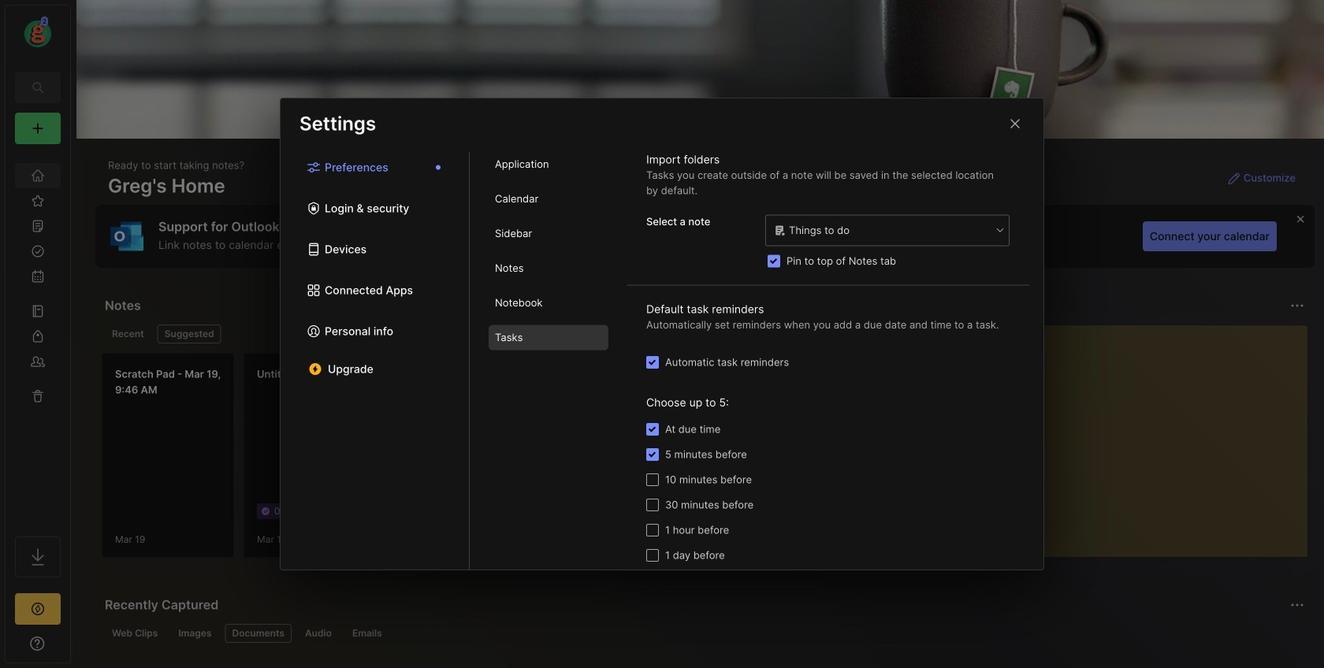 Task type: describe. For each thing, give the bounding box(es) containing it.
Default task note field
[[765, 214, 1011, 247]]

upgrade image
[[28, 600, 47, 619]]

tree inside main element
[[6, 154, 70, 523]]



Task type: locate. For each thing, give the bounding box(es) containing it.
tab list
[[281, 152, 470, 570], [470, 152, 628, 570], [105, 325, 894, 344], [105, 625, 1303, 643]]

edit search image
[[28, 78, 47, 97]]

close image
[[1006, 114, 1025, 133]]

None checkbox
[[768, 255, 781, 268], [647, 499, 659, 512], [647, 524, 659, 537], [647, 550, 659, 562], [768, 255, 781, 268], [647, 499, 659, 512], [647, 524, 659, 537], [647, 550, 659, 562]]

Start writing… text field
[[933, 326, 1307, 545]]

home image
[[30, 168, 46, 184]]

main element
[[0, 0, 76, 669]]

None checkbox
[[647, 356, 659, 369], [647, 423, 659, 436], [647, 449, 659, 461], [647, 474, 659, 487], [647, 356, 659, 369], [647, 423, 659, 436], [647, 449, 659, 461], [647, 474, 659, 487]]

row group
[[102, 353, 1325, 568]]

tab
[[489, 152, 609, 177], [489, 186, 609, 212], [489, 221, 609, 246], [489, 256, 609, 281], [489, 291, 609, 316], [105, 325, 151, 344], [158, 325, 221, 344], [489, 325, 609, 350], [105, 625, 165, 643], [171, 625, 219, 643], [225, 625, 292, 643], [298, 625, 339, 643], [345, 625, 389, 643]]

tree
[[6, 154, 70, 523]]



Task type: vqa. For each thing, say whether or not it's contained in the screenshot.
Close image
yes



